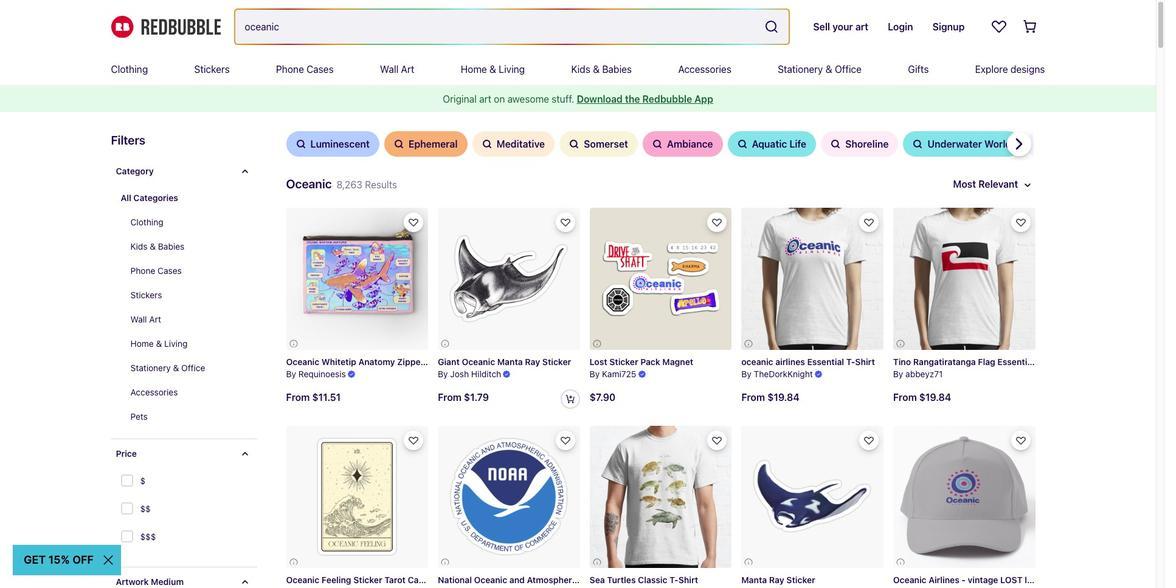 Task type: vqa. For each thing, say whether or not it's contained in the screenshot.
top Living
yes



Task type: describe. For each thing, give the bounding box(es) containing it.
kids inside button
[[130, 241, 147, 252]]

luminescent
[[310, 139, 370, 150]]

requinoesis
[[298, 369, 346, 380]]

lost
[[590, 357, 607, 367]]

from for oceanic whitetip anatomy zipper pouch
[[286, 393, 310, 403]]

explore designs
[[975, 64, 1045, 75]]

explore
[[975, 64, 1008, 75]]

accessories button
[[121, 381, 257, 405]]

kami725
[[602, 369, 636, 380]]

accessories link
[[678, 54, 732, 85]]

home & living inside 'home & living' button
[[130, 339, 188, 349]]

and
[[510, 575, 525, 586]]

vintage
[[968, 575, 998, 586]]

oceanic airlines - vintage lost logo baseball cap link
[[893, 427, 1098, 589]]

office inside button
[[181, 363, 205, 373]]

1 horizontal spatial accessories
[[678, 64, 732, 75]]

3 from from the left
[[438, 393, 462, 403]]

lost sticker pack magnet image
[[590, 208, 732, 350]]

by requinoesis
[[286, 369, 346, 380]]

art
[[479, 94, 491, 105]]

sea turtles classic t-shirt image
[[590, 427, 732, 569]]

by josh hilditch
[[438, 369, 501, 380]]

world
[[985, 139, 1012, 150]]

underwater
[[928, 139, 982, 150]]

ray inside manta ray sticker link
[[769, 575, 784, 586]]

shirt for oceanic airlines essential t-shirt
[[855, 357, 875, 367]]

administration
[[581, 575, 641, 586]]

logo
[[1025, 575, 1043, 586]]

price group
[[120, 469, 156, 553]]

meditative link
[[472, 131, 555, 157]]

designs
[[1011, 64, 1045, 75]]

by for by josh hilditch
[[438, 369, 448, 380]]

magnet
[[663, 357, 693, 367]]

home & living link
[[461, 54, 525, 85]]

kids & babies link
[[571, 54, 632, 85]]

artwork
[[116, 577, 149, 587]]

airlines
[[776, 357, 805, 367]]

accessories inside button
[[130, 387, 178, 398]]

oceanic
[[742, 357, 773, 367]]

artwork medium button
[[111, 568, 257, 589]]

0 vertical spatial phone cases
[[276, 64, 334, 75]]

essential inside tino rangatiratanga flag essential t-shirt by abbeyz71
[[998, 357, 1035, 367]]

all
[[121, 193, 131, 203]]

kids & babies inside button
[[130, 241, 184, 252]]

0 vertical spatial wall art
[[380, 64, 414, 75]]

stationery inside button
[[130, 363, 171, 373]]

ambiance
[[667, 139, 713, 150]]

josh
[[450, 369, 469, 380]]

wall inside menu bar
[[380, 64, 399, 75]]

clothing button
[[121, 210, 257, 235]]

all categories button
[[111, 186, 257, 210]]

explore designs link
[[975, 54, 1045, 85]]

filters
[[111, 133, 145, 147]]

0 vertical spatial office
[[835, 64, 862, 75]]

by for by kami725
[[590, 369, 600, 380]]

price button
[[111, 440, 257, 469]]

pouch
[[426, 357, 452, 367]]

tarot
[[384, 575, 406, 586]]

meditative
[[497, 139, 545, 150]]

from for tino rangatiratanga flag essential t-shirt
[[893, 392, 917, 403]]

redbubble
[[643, 94, 692, 105]]

shirt for sea turtles classic t-shirt
[[679, 575, 698, 586]]

home inside button
[[130, 339, 154, 349]]

stickers inside stickers button
[[130, 290, 162, 300]]

oceanic airlines - vintage lost logo baseball cap
[[893, 575, 1098, 586]]

stickers link
[[194, 54, 230, 85]]

phone inside menu bar
[[276, 64, 304, 75]]

feeling
[[322, 575, 351, 586]]

babies inside button
[[158, 241, 184, 252]]

original art on awesome stuff. download the redbubble app
[[443, 94, 713, 105]]

sea turtles classic t-shirt
[[590, 575, 698, 586]]

art inside button
[[149, 314, 161, 325]]

cap
[[1082, 575, 1098, 586]]

pets
[[130, 412, 148, 422]]

kids & babies inside menu bar
[[571, 64, 632, 75]]

1 horizontal spatial manta
[[742, 575, 767, 586]]

medium
[[151, 577, 184, 587]]

awesome
[[508, 94, 549, 105]]

0 horizontal spatial manta
[[497, 357, 523, 367]]

stuff.
[[552, 94, 574, 105]]

tino rangatiratanga flag essential t-shirt image
[[893, 208, 1035, 350]]

t- for sea turtles classic t-shirt
[[670, 575, 679, 586]]

tino rangatiratanga flag essential t-shirt by abbeyz71
[[893, 357, 1065, 380]]

zipper
[[397, 357, 424, 367]]

by kami725
[[590, 369, 636, 380]]

clothing inside button
[[130, 217, 163, 227]]

manta ray sticker link
[[742, 427, 884, 589]]

gifts link
[[908, 54, 929, 85]]

giant
[[438, 357, 460, 367]]

download
[[577, 94, 623, 105]]

by for by requinoesis
[[286, 369, 296, 380]]

home & living inside menu bar
[[461, 64, 525, 75]]

all categories
[[121, 193, 178, 203]]

oceanic for oceanic feeling sticker tarot card sticker
[[286, 575, 319, 586]]

cases inside menu bar
[[307, 64, 334, 75]]

aquatic life link
[[728, 131, 816, 157]]

t- for oceanic airlines essential t-shirt
[[846, 357, 855, 367]]

flag
[[978, 357, 995, 367]]

cases inside 'button'
[[158, 266, 182, 276]]

wall art link
[[380, 54, 414, 85]]

$19.84 for tino rangatiratanga flag essential t-shirt
[[919, 392, 951, 403]]

& inside button
[[150, 241, 156, 252]]

oceanic airlines essential t-shirt image
[[742, 208, 884, 350]]

by thedorkknight
[[742, 369, 813, 380]]

anatomy
[[358, 357, 395, 367]]

rangatiratanga
[[913, 357, 976, 367]]

national oceanic and atmospheric administration noaa sticker
[[438, 575, 699, 586]]

artwork medium
[[116, 577, 184, 587]]

oceanic left and
[[474, 575, 507, 586]]

by inside tino rangatiratanga flag essential t-shirt by abbeyz71
[[893, 369, 903, 380]]

categories
[[133, 193, 178, 203]]

whitetip
[[322, 357, 356, 367]]

download the redbubble app link
[[577, 94, 713, 105]]

t- inside tino rangatiratanga flag essential t-shirt by abbeyz71
[[1037, 357, 1046, 367]]

tino
[[893, 357, 911, 367]]

price
[[116, 449, 137, 459]]

life
[[790, 139, 807, 150]]

$7.90
[[590, 393, 616, 403]]

wall inside button
[[130, 314, 147, 325]]

hilditch
[[471, 369, 501, 380]]

shoreline
[[845, 139, 889, 150]]

oceanic feeling sticker tarot card sticker link
[[286, 427, 458, 589]]



Task type: locate. For each thing, give the bounding box(es) containing it.
oceanic airlines - vintage lost logo baseball cap image
[[893, 427, 1035, 569]]

1 vertical spatial ray
[[769, 575, 784, 586]]

1 horizontal spatial art
[[401, 64, 414, 75]]

0 vertical spatial stationery & office
[[778, 64, 862, 75]]

2 from $19.84 from the left
[[742, 393, 800, 403]]

0 horizontal spatial shirt
[[679, 575, 698, 586]]

1 vertical spatial office
[[181, 363, 205, 373]]

stickers button
[[121, 283, 257, 308]]

stationery
[[778, 64, 823, 75], [130, 363, 171, 373]]

lost sticker pack magnet
[[590, 357, 693, 367]]

pack
[[641, 357, 660, 367]]

1 vertical spatial stickers
[[130, 290, 162, 300]]

oceanic up hilditch
[[462, 357, 495, 367]]

living up on
[[499, 64, 525, 75]]

1 horizontal spatial essential
[[998, 357, 1035, 367]]

2 essential from the left
[[998, 357, 1035, 367]]

t- right flag
[[1037, 357, 1046, 367]]

0 horizontal spatial wall art
[[130, 314, 161, 325]]

0 horizontal spatial art
[[149, 314, 161, 325]]

from $19.84 down by thedorkknight
[[742, 393, 800, 403]]

1 vertical spatial living
[[164, 339, 188, 349]]

kids up original art on awesome stuff. download the redbubble app
[[571, 64, 590, 75]]

gifts
[[908, 64, 929, 75]]

stationery & office link
[[778, 54, 862, 85]]

None field
[[235, 10, 789, 44]]

0 vertical spatial manta
[[497, 357, 523, 367]]

somerset
[[584, 139, 628, 150]]

0 vertical spatial ray
[[525, 357, 540, 367]]

0 vertical spatial living
[[499, 64, 525, 75]]

2 from from the left
[[286, 393, 310, 403]]

by down tino in the bottom right of the page
[[893, 369, 903, 380]]

giant oceanic manta ray sticker
[[438, 357, 571, 367]]

0 vertical spatial accessories
[[678, 64, 732, 75]]

phone cases inside 'button'
[[130, 266, 182, 276]]

0 horizontal spatial stationery & office
[[130, 363, 205, 373]]

home down wall art button
[[130, 339, 154, 349]]

1 essential from the left
[[807, 357, 844, 367]]

accessories up pets
[[130, 387, 178, 398]]

Search term search field
[[235, 10, 760, 44]]

0 vertical spatial wall
[[380, 64, 399, 75]]

0 horizontal spatial phone
[[130, 266, 155, 276]]

oceanic left 8,263 on the top left of page
[[286, 177, 332, 191]]

from $11.51
[[286, 393, 341, 403]]

accessories
[[678, 64, 732, 75], [130, 387, 178, 398]]

1 vertical spatial kids & babies
[[130, 241, 184, 252]]

1 horizontal spatial cases
[[307, 64, 334, 75]]

1 vertical spatial phone
[[130, 266, 155, 276]]

living down wall art button
[[164, 339, 188, 349]]

sea turtles classic t-shirt link
[[590, 427, 732, 589]]

clothing down redbubble logo
[[111, 64, 148, 75]]

1 vertical spatial stationery & office
[[130, 363, 205, 373]]

0 horizontal spatial living
[[164, 339, 188, 349]]

1 vertical spatial home & living
[[130, 339, 188, 349]]

stationery & office
[[778, 64, 862, 75], [130, 363, 205, 373]]

1 vertical spatial cases
[[158, 266, 182, 276]]

babies up the
[[602, 64, 632, 75]]

card
[[408, 575, 427, 586]]

4 by from the left
[[590, 369, 600, 380]]

$1.79
[[464, 393, 489, 403]]

1 horizontal spatial phone
[[276, 64, 304, 75]]

1 horizontal spatial home & living
[[461, 64, 525, 75]]

1 horizontal spatial stationery
[[778, 64, 823, 75]]

t-
[[846, 357, 855, 367], [1037, 357, 1046, 367], [670, 575, 679, 586]]

1 horizontal spatial $19.84
[[919, 392, 951, 403]]

1 horizontal spatial kids
[[571, 64, 590, 75]]

home up art
[[461, 64, 487, 75]]

from down abbeyz71
[[893, 392, 917, 403]]

stationery & office inside button
[[130, 363, 205, 373]]

redbubble logo image
[[111, 16, 220, 38]]

babies
[[602, 64, 632, 75], [158, 241, 184, 252]]

1 horizontal spatial office
[[835, 64, 862, 75]]

8,263 results element
[[92, 124, 1153, 589]]

oceanic feeling sticker tarot card sticker
[[286, 575, 458, 586]]

by down the lost
[[590, 369, 600, 380]]

oceanic left airlines
[[893, 575, 927, 586]]

2 $19.84 from the left
[[768, 393, 800, 403]]

filters element
[[111, 131, 257, 589]]

from $1.79
[[438, 393, 489, 403]]

0 horizontal spatial from $19.84
[[742, 393, 800, 403]]

clothing down all categories
[[130, 217, 163, 227]]

shirt inside tino rangatiratanga flag essential t-shirt by abbeyz71
[[1046, 357, 1065, 367]]

1 horizontal spatial living
[[499, 64, 525, 75]]

menu bar containing clothing
[[111, 54, 1045, 85]]

1 vertical spatial home
[[130, 339, 154, 349]]

phone inside 'button'
[[130, 266, 155, 276]]

0 horizontal spatial ray
[[525, 357, 540, 367]]

original
[[443, 94, 477, 105]]

0 vertical spatial clothing
[[111, 64, 148, 75]]

1 from $19.84 from the left
[[893, 392, 951, 403]]

$19.84 down abbeyz71
[[919, 392, 951, 403]]

shirt inside sea turtles classic t-shirt link
[[679, 575, 698, 586]]

lost
[[1000, 575, 1023, 586]]

aquatic life
[[752, 139, 807, 150]]

1 vertical spatial stationery
[[130, 363, 171, 373]]

kids & babies button
[[121, 235, 257, 259]]

$19.84 for oceanic airlines essential t-shirt
[[768, 393, 800, 403]]

classic
[[638, 575, 667, 586]]

0 vertical spatial home & living
[[461, 64, 525, 75]]

kids down all categories
[[130, 241, 147, 252]]

oceanic up the by requinoesis
[[286, 357, 319, 367]]

stickers
[[194, 64, 230, 75], [130, 290, 162, 300]]

0 horizontal spatial stationery
[[130, 363, 171, 373]]

0 horizontal spatial accessories
[[130, 387, 178, 398]]

0 horizontal spatial stickers
[[130, 290, 162, 300]]

oceanic feeling sticker tarot card sticker image
[[286, 427, 428, 569]]

by
[[286, 369, 296, 380], [438, 369, 448, 380], [742, 369, 752, 380], [590, 369, 600, 380], [893, 369, 903, 380]]

0 horizontal spatial kids
[[130, 241, 147, 252]]

from down by thedorkknight
[[742, 393, 765, 403]]

1 vertical spatial wall
[[130, 314, 147, 325]]

app
[[695, 94, 713, 105]]

t- left tino in the bottom right of the page
[[846, 357, 855, 367]]

airlines
[[929, 575, 960, 586]]

essential right airlines
[[807, 357, 844, 367]]

pets button
[[121, 405, 257, 429]]

1 horizontal spatial from $19.84
[[893, 392, 951, 403]]

home
[[461, 64, 487, 75], [130, 339, 154, 349]]

1 vertical spatial clothing
[[130, 217, 163, 227]]

cases
[[307, 64, 334, 75], [158, 266, 182, 276]]

home & living up on
[[461, 64, 525, 75]]

$11.51
[[312, 393, 341, 403]]

5 by from the left
[[893, 369, 903, 380]]

giant oceanic manta ray sticker image
[[438, 208, 580, 350]]

8,263
[[337, 179, 362, 190]]

ambiance link
[[643, 131, 723, 157]]

turtles
[[607, 575, 636, 586]]

somerset link
[[560, 131, 638, 157]]

0 vertical spatial stationery
[[778, 64, 823, 75]]

oceanic
[[286, 177, 332, 191], [286, 357, 319, 367], [462, 357, 495, 367], [286, 575, 319, 586], [474, 575, 507, 586], [893, 575, 927, 586]]

0 vertical spatial stickers
[[194, 64, 230, 75]]

1 vertical spatial accessories
[[130, 387, 178, 398]]

0 horizontal spatial t-
[[670, 575, 679, 586]]

1 horizontal spatial shirt
[[855, 357, 875, 367]]

wall art button
[[121, 308, 257, 332]]

oceanic left feeling
[[286, 575, 319, 586]]

stationery & office button
[[121, 356, 257, 381]]

2 horizontal spatial shirt
[[1046, 357, 1065, 367]]

0 horizontal spatial home
[[130, 339, 154, 349]]

1 horizontal spatial stationery & office
[[778, 64, 862, 75]]

results
[[365, 179, 397, 190]]

0 vertical spatial phone
[[276, 64, 304, 75]]

from $19.84 for oceanic airlines essential t-shirt
[[742, 393, 800, 403]]

0 horizontal spatial $19.84
[[768, 393, 800, 403]]

oceanic for oceanic airlines - vintage lost logo baseball cap
[[893, 575, 927, 586]]

0 horizontal spatial babies
[[158, 241, 184, 252]]

oceanic for oceanic 8,263 results
[[286, 177, 332, 191]]

1 vertical spatial kids
[[130, 241, 147, 252]]

clothing
[[111, 64, 148, 75], [130, 217, 163, 227]]

category button
[[111, 157, 257, 186]]

thedorkknight
[[754, 369, 813, 380]]

art
[[401, 64, 414, 75], [149, 314, 161, 325]]

$19.84 down the thedorkknight
[[768, 393, 800, 403]]

national oceanic and atmospheric administration noaa sticker link
[[438, 427, 699, 589]]

t- inside sea turtles classic t-shirt link
[[670, 575, 679, 586]]

home & living
[[461, 64, 525, 75], [130, 339, 188, 349]]

1 horizontal spatial wall art
[[380, 64, 414, 75]]

t- right the noaa
[[670, 575, 679, 586]]

by down the pouch
[[438, 369, 448, 380]]

1 vertical spatial wall art
[[130, 314, 161, 325]]

1 vertical spatial babies
[[158, 241, 184, 252]]

1 horizontal spatial kids & babies
[[571, 64, 632, 75]]

0 horizontal spatial kids & babies
[[130, 241, 184, 252]]

1 vertical spatial art
[[149, 314, 161, 325]]

1 $19.84 from the left
[[919, 392, 951, 403]]

0 vertical spatial kids & babies
[[571, 64, 632, 75]]

4 from from the left
[[742, 393, 765, 403]]

babies down 'clothing' button
[[158, 241, 184, 252]]

0 vertical spatial home
[[461, 64, 487, 75]]

by left requinoesis
[[286, 369, 296, 380]]

office
[[835, 64, 862, 75], [181, 363, 205, 373]]

menu bar
[[111, 54, 1045, 85]]

accessories up 'app'
[[678, 64, 732, 75]]

1 horizontal spatial ray
[[769, 575, 784, 586]]

essential right flag
[[998, 357, 1035, 367]]

underwater world link
[[903, 131, 1021, 157]]

0 horizontal spatial office
[[181, 363, 205, 373]]

oceanic for oceanic whitetip anatomy zipper pouch
[[286, 357, 319, 367]]

&
[[490, 64, 496, 75], [593, 64, 600, 75], [826, 64, 832, 75], [150, 241, 156, 252], [156, 339, 162, 349], [173, 363, 179, 373]]

by for by thedorkknight
[[742, 369, 752, 380]]

stickers inside menu bar
[[194, 64, 230, 75]]

1 from from the left
[[893, 392, 917, 403]]

atmospheric
[[527, 575, 579, 586]]

kids & babies up download
[[571, 64, 632, 75]]

from left "$11.51"
[[286, 393, 310, 403]]

2 horizontal spatial t-
[[1037, 357, 1046, 367]]

national oceanic and atmospheric administration noaa sticker image
[[438, 427, 580, 569]]

home & living down wall art button
[[130, 339, 188, 349]]

None checkbox
[[121, 475, 135, 490], [121, 503, 135, 518], [121, 531, 135, 546], [121, 475, 135, 490], [121, 503, 135, 518], [121, 531, 135, 546]]

wall art
[[380, 64, 414, 75], [130, 314, 161, 325]]

kids & babies down 'clothing' button
[[130, 241, 184, 252]]

ephemeral link
[[384, 131, 467, 157]]

from down josh
[[438, 393, 462, 403]]

1 vertical spatial phone cases
[[130, 266, 182, 276]]

oceanic whitetip anatomy zipper pouch image
[[286, 208, 428, 350]]

0 horizontal spatial essential
[[807, 357, 844, 367]]

0 horizontal spatial cases
[[158, 266, 182, 276]]

1 horizontal spatial phone cases
[[276, 64, 334, 75]]

phone
[[276, 64, 304, 75], [130, 266, 155, 276]]

underwater world
[[928, 139, 1012, 150]]

from $19.84 down abbeyz71
[[893, 392, 951, 403]]

0 horizontal spatial wall
[[130, 314, 147, 325]]

luminescent link
[[286, 131, 379, 157]]

ephemeral
[[409, 139, 458, 150]]

0 vertical spatial babies
[[602, 64, 632, 75]]

wall
[[380, 64, 399, 75], [130, 314, 147, 325]]

phone cases
[[276, 64, 334, 75], [130, 266, 182, 276]]

1 by from the left
[[286, 369, 296, 380]]

3 by from the left
[[742, 369, 752, 380]]

by down oceanic
[[742, 369, 752, 380]]

aquatic
[[752, 139, 787, 150]]

1 horizontal spatial stickers
[[194, 64, 230, 75]]

1 vertical spatial manta
[[742, 575, 767, 586]]

1 horizontal spatial t-
[[846, 357, 855, 367]]

from for oceanic airlines essential t-shirt
[[742, 393, 765, 403]]

noaa
[[644, 575, 668, 586]]

0 horizontal spatial phone cases
[[130, 266, 182, 276]]

manta
[[497, 357, 523, 367], [742, 575, 767, 586]]

0 vertical spatial cases
[[307, 64, 334, 75]]

abbeyz71
[[906, 369, 943, 380]]

wall art inside button
[[130, 314, 161, 325]]

shoreline link
[[821, 131, 899, 157]]

essential
[[807, 357, 844, 367], [998, 357, 1035, 367]]

manta ray sticker image
[[742, 427, 884, 569]]

1 horizontal spatial wall
[[380, 64, 399, 75]]

oceanic airlines essential t-shirt
[[742, 357, 875, 367]]

babies inside menu bar
[[602, 64, 632, 75]]

0 vertical spatial art
[[401, 64, 414, 75]]

1 horizontal spatial babies
[[602, 64, 632, 75]]

phone cases button
[[121, 259, 257, 283]]

from $19.84 for tino rangatiratanga flag essential t-shirt
[[893, 392, 951, 403]]

0 horizontal spatial home & living
[[130, 339, 188, 349]]

2 by from the left
[[438, 369, 448, 380]]

1 horizontal spatial home
[[461, 64, 487, 75]]

0 vertical spatial kids
[[571, 64, 590, 75]]

living inside button
[[164, 339, 188, 349]]

ray
[[525, 357, 540, 367], [769, 575, 784, 586]]



